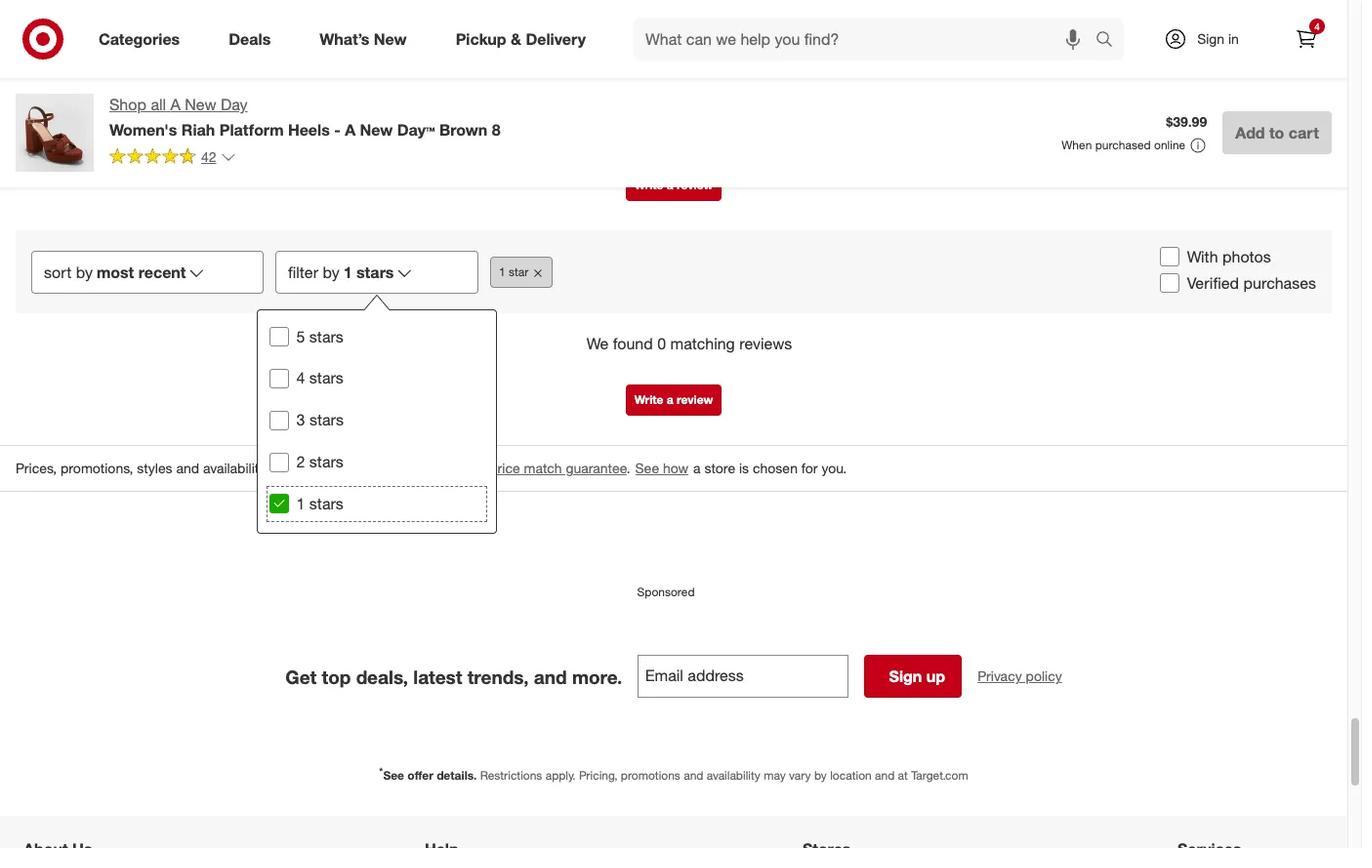 Task type: describe. For each thing, give the bounding box(es) containing it.
5 stars
[[297, 327, 344, 346]]

1 stars
[[297, 494, 344, 514]]

stars for 4 stars
[[310, 369, 344, 388]]

filter
[[288, 262, 319, 282]]

how
[[663, 460, 689, 477]]

stars for 5 stars
[[310, 327, 344, 346]]

5 stars checkbox
[[270, 327, 289, 347]]

2 stars
[[297, 452, 344, 472]]

and left at at bottom right
[[875, 769, 895, 784]]

riah
[[182, 120, 215, 140]]

3 stars
[[297, 411, 344, 430]]

platform
[[220, 120, 284, 140]]

what's
[[320, 29, 370, 48]]

price
[[490, 460, 520, 477]]

pickup & delivery link
[[439, 18, 611, 61]]

1 for 1 star
[[499, 264, 506, 279]]

your
[[691, 43, 718, 60]]

purchases
[[1244, 273, 1317, 293]]

up
[[927, 668, 946, 687]]

may inside * see offer details. restrictions apply. pricing, promotions and availability may vary by location and at target.com
[[764, 769, 786, 784]]

* see offer details. restrictions apply. pricing, promotions and availability may vary by location and at target.com
[[379, 766, 969, 784]]

sign in link
[[1148, 18, 1270, 61]]

1 vertical spatial new
[[185, 95, 216, 114]]

most
[[97, 262, 134, 282]]

images
[[663, 24, 707, 40]]

5
[[297, 327, 306, 346]]

8
[[492, 120, 501, 140]]

offer
[[408, 769, 434, 784]]

styles
[[137, 460, 173, 477]]

policy
[[1026, 669, 1063, 685]]

deals,
[[356, 666, 408, 688]]

stars inside region
[[357, 262, 394, 282]]

privacy policy
[[978, 669, 1063, 685]]

categories link
[[82, 18, 204, 61]]

no images based on your selections.
[[630, 24, 718, 79]]

what's new
[[320, 29, 407, 48]]

search button
[[1087, 18, 1134, 64]]

delivery
[[526, 29, 586, 48]]

brown
[[440, 120, 488, 140]]

what's new link
[[303, 18, 431, 61]]

restrictions
[[480, 769, 543, 784]]

more.
[[572, 666, 623, 688]]

0 vertical spatial availability
[[203, 460, 266, 477]]

cart
[[1289, 123, 1320, 143]]

a for first the write a review button from the top
[[667, 178, 674, 192]]

when purchased online
[[1062, 138, 1186, 152]]

online.
[[394, 460, 434, 477]]

add
[[1236, 123, 1266, 143]]

shop all a new day women's riah platform heels - a new day™ brown 8
[[109, 95, 501, 140]]

2 stars checkbox
[[270, 453, 289, 472]]

a for first the write a review button from the bottom
[[667, 393, 674, 408]]

What can we help you find? suggestions appear below search field
[[634, 18, 1101, 61]]

sponsored
[[637, 585, 695, 600]]

by inside * see offer details. restrictions apply. pricing, promotions and availability may vary by location and at target.com
[[815, 769, 827, 784]]

write a review for first the write a review button from the bottom
[[635, 393, 713, 408]]

heels
[[288, 120, 330, 140]]

our
[[466, 460, 486, 477]]

-
[[334, 120, 341, 140]]

photos
[[1223, 247, 1272, 266]]

add to cart
[[1236, 123, 1320, 143]]

privacy
[[978, 669, 1022, 685]]

4 for 4
[[1315, 21, 1321, 32]]

1 stars checkbox
[[270, 495, 289, 514]]

4 stars checkbox
[[270, 369, 289, 389]]

you.
[[822, 460, 847, 477]]

promotions,
[[61, 460, 133, 477]]

and left more.
[[534, 666, 567, 688]]

reviews
[[740, 335, 793, 354]]

chosen
[[753, 460, 798, 477]]

star
[[509, 264, 529, 279]]

selections.
[[641, 63, 707, 79]]

details.
[[437, 769, 477, 784]]

match
[[524, 460, 562, 477]]

1 write from the top
[[635, 178, 664, 192]]

price match guarantee link
[[490, 460, 627, 477]]

sign for sign up
[[889, 668, 922, 687]]

2 vertical spatial new
[[360, 120, 393, 140]]

0 horizontal spatial &
[[382, 460, 391, 477]]

on
[[672, 43, 687, 60]]

stars for 2 stars
[[310, 452, 344, 472]]

by right 2
[[329, 460, 343, 477]]

0 vertical spatial a
[[170, 95, 181, 114]]

1 store from the left
[[347, 460, 378, 477]]

get
[[285, 666, 317, 688]]

top
[[322, 666, 351, 688]]

trends,
[[468, 666, 529, 688]]

3
[[297, 411, 306, 430]]

found
[[613, 335, 653, 354]]

verified
[[1188, 273, 1240, 293]]

day™
[[397, 120, 435, 140]]



Task type: vqa. For each thing, say whether or not it's contained in the screenshot.
"4" to the top
yes



Task type: locate. For each thing, give the bounding box(es) containing it.
42
[[201, 148, 216, 165]]

4 inside 'link'
[[1315, 21, 1321, 32]]

vary
[[299, 460, 325, 477], [789, 769, 811, 784]]

1 left star
[[499, 264, 506, 279]]

a
[[170, 95, 181, 114], [345, 120, 356, 140]]

pickup & delivery
[[456, 29, 586, 48]]

0
[[658, 335, 666, 354]]

stars right 2
[[310, 452, 344, 472]]

target.com
[[912, 769, 969, 784]]

region containing with photos
[[0, 0, 1348, 621]]

sign up
[[889, 668, 946, 687]]

&
[[511, 29, 522, 48], [382, 460, 391, 477]]

4 link
[[1286, 18, 1329, 61]]

stars for 3 stars
[[310, 411, 344, 430]]

0 vertical spatial write a review
[[635, 178, 713, 192]]

0 vertical spatial a
[[667, 178, 674, 192]]

guarantee
[[566, 460, 627, 477]]

sign up button
[[865, 656, 962, 699]]

and right promotions
[[684, 769, 704, 784]]

.
[[627, 460, 631, 477]]

4 right in at the right
[[1315, 21, 1321, 32]]

sign inside sign up button
[[889, 668, 922, 687]]

sign left up
[[889, 668, 922, 687]]

deals link
[[212, 18, 295, 61]]

3 stars checkbox
[[270, 411, 289, 431]]

0 horizontal spatial a
[[170, 95, 181, 114]]

stars right filter
[[357, 262, 394, 282]]

stars
[[357, 262, 394, 282], [310, 327, 344, 346], [310, 369, 344, 388], [310, 411, 344, 430], [310, 452, 344, 472], [310, 494, 344, 514]]

4
[[1315, 21, 1321, 32], [297, 369, 306, 388]]

new
[[374, 29, 407, 48], [185, 95, 216, 114], [360, 120, 393, 140]]

may
[[270, 460, 296, 477], [764, 769, 786, 784]]

all
[[151, 95, 166, 114]]

1 horizontal spatial a
[[345, 120, 356, 140]]

for
[[802, 460, 818, 477]]

1 horizontal spatial sign
[[1198, 30, 1225, 47]]

1 vertical spatial write a review button
[[626, 385, 722, 416]]

at
[[898, 769, 908, 784]]

online
[[1155, 138, 1186, 152]]

1 right filter
[[344, 262, 352, 282]]

privacy policy link
[[978, 668, 1063, 687]]

store right 2 stars
[[347, 460, 378, 477]]

0 horizontal spatial 1
[[297, 494, 306, 514]]

sign inside the sign in link
[[1198, 30, 1225, 47]]

2 horizontal spatial 1
[[499, 264, 506, 279]]

0 vertical spatial write a review button
[[626, 170, 722, 201]]

& right pickup
[[511, 29, 522, 48]]

by right 'sort'
[[76, 262, 93, 282]]

1 for 1 stars
[[297, 494, 306, 514]]

1
[[344, 262, 352, 282], [499, 264, 506, 279], [297, 494, 306, 514]]

see how button
[[635, 458, 690, 480]]

see
[[438, 460, 462, 477], [635, 460, 660, 477], [383, 769, 404, 784]]

to
[[1270, 123, 1285, 143]]

by
[[76, 262, 93, 282], [323, 262, 340, 282], [329, 460, 343, 477], [815, 769, 827, 784]]

1 vertical spatial may
[[764, 769, 786, 784]]

1 horizontal spatial may
[[764, 769, 786, 784]]

see right .
[[635, 460, 660, 477]]

& left online.
[[382, 460, 391, 477]]

0 horizontal spatial 4
[[297, 369, 306, 388]]

purchased
[[1096, 138, 1151, 152]]

0 horizontal spatial may
[[270, 460, 296, 477]]

new right "-"
[[360, 120, 393, 140]]

None text field
[[638, 656, 849, 699]]

a right "-"
[[345, 120, 356, 140]]

*
[[379, 766, 383, 778]]

store left is
[[705, 460, 736, 477]]

2 write a review from the top
[[635, 393, 713, 408]]

sign
[[1198, 30, 1225, 47], [889, 668, 922, 687]]

shop
[[109, 95, 146, 114]]

2 store from the left
[[705, 460, 736, 477]]

1 star
[[499, 264, 529, 279]]

deals
[[229, 29, 271, 48]]

image of women's riah platform heels - a new day™ brown 8 image
[[16, 94, 94, 172]]

prices, promotions, styles and availability may vary by store & online. see our price match guarantee . see how a store is chosen for you.
[[16, 460, 847, 477]]

2 write a review button from the top
[[626, 385, 722, 416]]

2 write from the top
[[635, 393, 664, 408]]

0 vertical spatial &
[[511, 29, 522, 48]]

4 right 4 stars option
[[297, 369, 306, 388]]

vary inside * see offer details. restrictions apply. pricing, promotions and availability may vary by location and at target.com
[[789, 769, 811, 784]]

4 for 4 stars
[[297, 369, 306, 388]]

verified purchases
[[1188, 273, 1317, 293]]

new up riah
[[185, 95, 216, 114]]

availability left 2 stars option
[[203, 460, 266, 477]]

by left location in the right bottom of the page
[[815, 769, 827, 784]]

1 horizontal spatial store
[[705, 460, 736, 477]]

we
[[587, 335, 609, 354]]

availability right promotions
[[707, 769, 761, 784]]

1 star button
[[490, 257, 553, 288]]

a right all on the top
[[170, 95, 181, 114]]

add to cart button
[[1223, 111, 1332, 154]]

sort
[[44, 262, 72, 282]]

1 vertical spatial &
[[382, 460, 391, 477]]

1 right 1 stars option
[[297, 494, 306, 514]]

1 horizontal spatial &
[[511, 29, 522, 48]]

a
[[667, 178, 674, 192], [667, 393, 674, 408], [694, 460, 701, 477]]

search
[[1087, 31, 1134, 50]]

0 horizontal spatial sign
[[889, 668, 922, 687]]

sort by most recent
[[44, 262, 186, 282]]

prices,
[[16, 460, 57, 477]]

with
[[1188, 247, 1219, 266]]

0 vertical spatial write
[[635, 178, 664, 192]]

when
[[1062, 138, 1092, 152]]

new right what's in the top left of the page
[[374, 29, 407, 48]]

sign in
[[1198, 30, 1240, 47]]

get top deals, latest trends, and more.
[[285, 666, 623, 688]]

sign for sign in
[[1198, 30, 1225, 47]]

is
[[739, 460, 749, 477]]

may left location in the right bottom of the page
[[764, 769, 786, 784]]

based
[[630, 43, 668, 60]]

1 write a review from the top
[[635, 178, 713, 192]]

1 horizontal spatial see
[[438, 460, 462, 477]]

review for first the write a review button from the bottom
[[677, 393, 713, 408]]

1 vertical spatial a
[[345, 120, 356, 140]]

vary right 2 stars option
[[299, 460, 325, 477]]

0 vertical spatial 4
[[1315, 21, 1321, 32]]

1 vertical spatial review
[[677, 393, 713, 408]]

see left the our
[[438, 460, 462, 477]]

write a review for first the write a review button from the top
[[635, 178, 713, 192]]

review for first the write a review button from the top
[[677, 178, 713, 192]]

2 vertical spatial a
[[694, 460, 701, 477]]

1 vertical spatial vary
[[789, 769, 811, 784]]

0 vertical spatial new
[[374, 29, 407, 48]]

With photos checkbox
[[1160, 247, 1180, 267]]

sign left in at the right
[[1198, 30, 1225, 47]]

0 horizontal spatial store
[[347, 460, 378, 477]]

write a review button
[[626, 170, 722, 201], [626, 385, 722, 416]]

pickup
[[456, 29, 507, 48]]

see inside * see offer details. restrictions apply. pricing, promotions and availability may vary by location and at target.com
[[383, 769, 404, 784]]

we found 0 matching reviews
[[587, 335, 793, 354]]

0 vertical spatial sign
[[1198, 30, 1225, 47]]

0 vertical spatial vary
[[299, 460, 325, 477]]

0 horizontal spatial availability
[[203, 460, 266, 477]]

1 horizontal spatial availability
[[707, 769, 761, 784]]

1 vertical spatial sign
[[889, 668, 922, 687]]

availability
[[203, 460, 266, 477], [707, 769, 761, 784]]

no
[[641, 24, 659, 40]]

day
[[221, 95, 248, 114]]

pricing,
[[579, 769, 618, 784]]

1 vertical spatial 4
[[297, 369, 306, 388]]

stars right 3
[[310, 411, 344, 430]]

availability inside * see offer details. restrictions apply. pricing, promotions and availability may vary by location and at target.com
[[707, 769, 761, 784]]

1 write a review button from the top
[[626, 170, 722, 201]]

Verified purchases checkbox
[[1160, 274, 1180, 293]]

see left 'offer'
[[383, 769, 404, 784]]

and right styles
[[176, 460, 199, 477]]

1 inside 1 star button
[[499, 264, 506, 279]]

1 vertical spatial write a review
[[635, 393, 713, 408]]

vary left location in the right bottom of the page
[[789, 769, 811, 784]]

region
[[0, 0, 1348, 621]]

1 horizontal spatial vary
[[789, 769, 811, 784]]

by right filter
[[323, 262, 340, 282]]

0 horizontal spatial vary
[[299, 460, 325, 477]]

women's
[[109, 120, 177, 140]]

recent
[[138, 262, 186, 282]]

2 review from the top
[[677, 393, 713, 408]]

4 stars
[[297, 369, 344, 388]]

filter by 1 stars
[[288, 262, 394, 282]]

1 vertical spatial a
[[667, 393, 674, 408]]

promotions
[[621, 769, 681, 784]]

0 vertical spatial review
[[677, 178, 713, 192]]

apply.
[[546, 769, 576, 784]]

0 horizontal spatial see
[[383, 769, 404, 784]]

1 vertical spatial write
[[635, 393, 664, 408]]

2
[[297, 452, 306, 472]]

1 horizontal spatial 1
[[344, 262, 352, 282]]

0 vertical spatial may
[[270, 460, 296, 477]]

stars for 1 stars
[[310, 494, 344, 514]]

may inside region
[[270, 460, 296, 477]]

1 review from the top
[[677, 178, 713, 192]]

may left 2
[[270, 460, 296, 477]]

location
[[830, 769, 872, 784]]

1 horizontal spatial 4
[[1315, 21, 1321, 32]]

stars down 5 stars
[[310, 369, 344, 388]]

stars down 2 stars
[[310, 494, 344, 514]]

1 vertical spatial availability
[[707, 769, 761, 784]]

$39.99
[[1167, 113, 1208, 130]]

with photos
[[1188, 247, 1272, 266]]

stars right 5
[[310, 327, 344, 346]]

2 horizontal spatial see
[[635, 460, 660, 477]]



